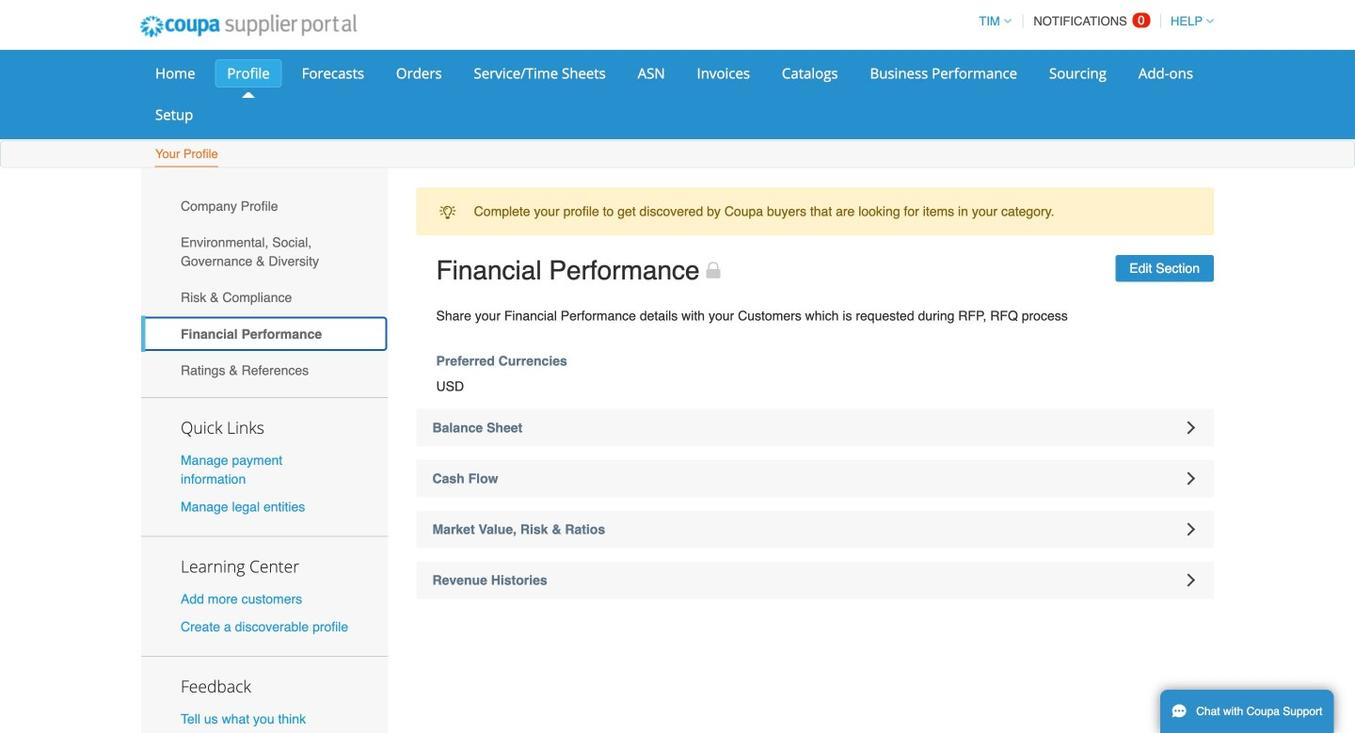 Task type: describe. For each thing, give the bounding box(es) containing it.
3 heading from the top
[[416, 511, 1214, 548]]

coupa supplier portal image
[[127, 3, 370, 50]]



Task type: vqa. For each thing, say whether or not it's contained in the screenshot.
No associated with change
no



Task type: locate. For each thing, give the bounding box(es) containing it.
heading
[[416, 409, 1214, 447], [416, 460, 1214, 497], [416, 511, 1214, 548], [416, 561, 1214, 599]]

1 heading from the top
[[416, 409, 1214, 447]]

navigation
[[971, 3, 1214, 40]]

2 heading from the top
[[416, 460, 1214, 497]]

alert
[[416, 188, 1214, 235]]

4 heading from the top
[[416, 561, 1214, 599]]



